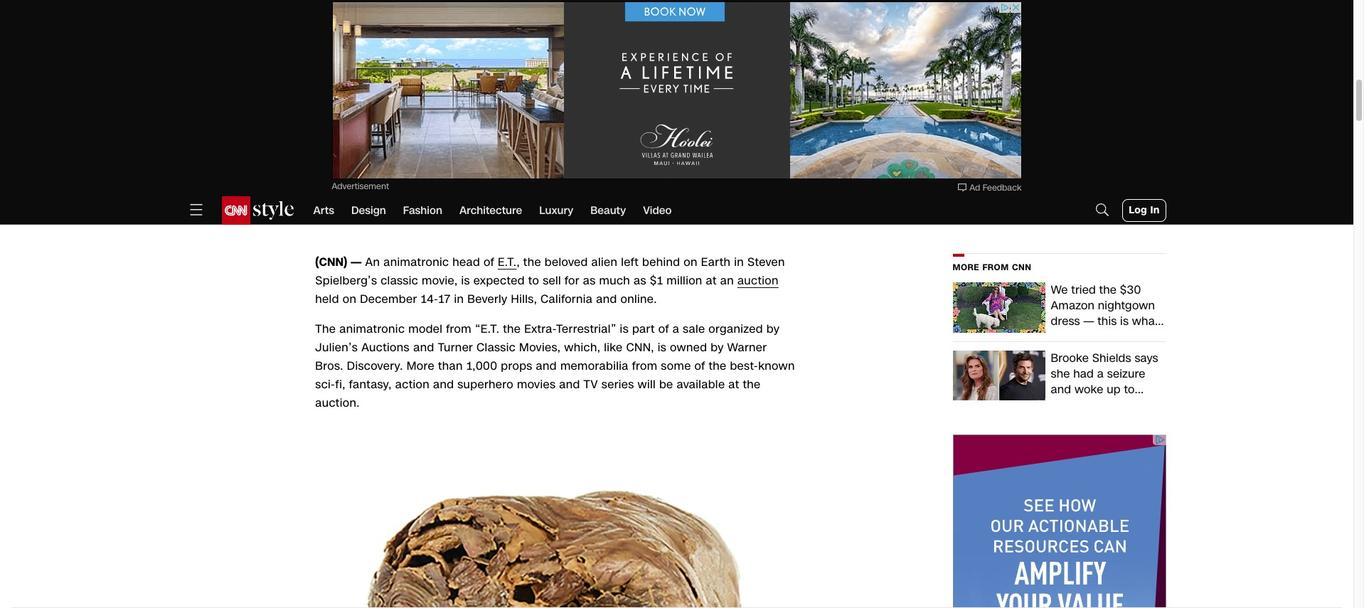Task type: describe. For each thing, give the bounding box(es) containing it.
terrestrial"
[[556, 321, 617, 338]]

up
[[1107, 381, 1121, 398]]

nine
[[416, 196, 433, 207]]

and inside auction held on december 14-17 in beverly hills, california and online.
[[596, 291, 617, 308]]

0 horizontal spatial for
[[403, 196, 413, 207]]

brooke shields says she had a seizure and woke up to bradley cooper holding her hand link
[[953, 350, 1167, 429]]

$30
[[1121, 282, 1142, 298]]

million
[[667, 273, 703, 289]]

ad
[[970, 182, 981, 194]]

2 as from the left
[[634, 273, 647, 289]]

animatronic for the
[[340, 321, 405, 338]]

shields
[[1093, 350, 1132, 366]]

brooke shields says she had a seizure and woke up to bradley cooper holding her hand image
[[953, 351, 1046, 401]]

to inside , the beloved alien left behind on earth in steven spielberg's classic movie, is expected to sell for as much as $1 million at an
[[529, 273, 540, 289]]

held
[[315, 291, 339, 308]]

is inside we tried the $30 amazon nightgown dress — this is what we thought
[[1121, 313, 1129, 330]]

cooper
[[1095, 397, 1135, 413]]

dress
[[1051, 313, 1081, 330]]

animatronic for an
[[384, 254, 449, 271]]

0 vertical spatial of
[[484, 254, 495, 271]]

by inside the animatronic model from "e.t. the extra-terrestrial" is part of a sale organized by julien's auctions
[[767, 321, 780, 338]]

classic
[[477, 340, 516, 356]]

owned
[[670, 340, 708, 356]]

movie,
[[422, 273, 458, 289]]

1,000
[[467, 358, 498, 375]]

auction link
[[738, 273, 779, 289]]

of inside the animatronic model from "e.t. the extra-terrestrial" is part of a sale organized by julien's auctions
[[659, 321, 669, 338]]

december
[[360, 291, 417, 308]]

0 vertical spatial —
[[351, 254, 362, 271]]

,
[[517, 254, 520, 271]]

auctions
[[362, 340, 410, 356]]

fashion link
[[403, 196, 443, 225]]

her
[[1095, 413, 1112, 429]]

spielberg's
[[217, 196, 261, 207]]

and down the than
[[433, 377, 454, 393]]

sell
[[543, 273, 562, 289]]

1 as from the left
[[583, 273, 596, 289]]

and left tv
[[559, 377, 580, 393]]

luxury link
[[540, 196, 574, 225]]

1 horizontal spatial more
[[953, 262, 980, 274]]

17
[[439, 291, 451, 308]]

1982
[[292, 196, 312, 207]]

of inside and turner classic movies, which, like cnn, is owned by warner bros. discovery. more than 1,000 props and memorabilia from some of the best-known sci-fi, fantasy, action and superhero movies and tv series will be available at the auction.
[[695, 358, 706, 375]]

the most iconic and beloved alien of all time will be at the center of this celebration with the offering of an original hero mechanical animatronic e.t. head (estimate: $800,000 - $1,000,000) created by the legendary carlo rambaldi and as seen throughout steven spielberg's, e.t. the extra terrestrial. tcm and julien's previously sold a full e.t. animatronic model for over $2.5 million dollars. image
[[231, 436, 879, 608]]

2pg815n e.t. the extra-terrestrial 1982.
 the alien image
[[0, 0, 1354, 178]]

beverly
[[468, 291, 508, 308]]

beauty
[[591, 204, 626, 218]]

from inside and turner classic movies, which, like cnn, is owned by warner bros. discovery. more than 1,000 props and memorabilia from some of the best-known sci-fi, fantasy, action and superhero movies and tv series will be available at the auction.
[[632, 358, 658, 375]]

to inside "brooke shields says she had a seizure and woke up to bradley cooper holding her hand"
[[1125, 381, 1135, 398]]

0 vertical spatial advertisement region
[[332, 1, 1022, 179]]

feedback
[[983, 182, 1022, 194]]

much
[[599, 273, 631, 289]]

ad feedback
[[970, 182, 1022, 194]]

luxury
[[540, 204, 574, 218]]

the down best-
[[743, 377, 761, 393]]

california
[[541, 291, 593, 308]]

the inside we tried the $30 amazon nightgown dress — this is what we thought
[[1100, 282, 1117, 298]]

0 vertical spatial classic
[[263, 196, 290, 207]]

this
[[1098, 313, 1117, 330]]

earth
[[701, 254, 731, 271]]

spielberg's
[[315, 273, 377, 289]]

in inside , the beloved alien left behind on earth in steven spielberg's classic movie, is expected to sell for as much as $1 million at an
[[734, 254, 744, 271]]

holding
[[1051, 413, 1091, 429]]

from inside the animatronic model from "e.t. the extra-terrestrial" is part of a sale organized by julien's auctions
[[446, 321, 472, 338]]

turner
[[438, 340, 473, 356]]

brooke
[[1051, 350, 1089, 366]]

head
[[453, 254, 480, 271]]

fantasy,
[[349, 377, 392, 393]]

left
[[621, 254, 639, 271]]

sci-
[[315, 377, 335, 393]]

design link
[[351, 196, 386, 225]]

we tried the $30 amazon nightgown dress — this is what we thought link
[[953, 282, 1167, 345]]

superhero
[[458, 377, 514, 393]]

log
[[1129, 204, 1148, 217]]

available
[[677, 377, 725, 393]]

memorabilia
[[561, 358, 629, 375]]

amazon
[[1051, 298, 1095, 314]]

woke
[[1075, 381, 1104, 398]]

arts
[[313, 204, 334, 218]]

behind
[[643, 254, 681, 271]]

the
[[315, 321, 336, 338]]

log in
[[1129, 204, 1160, 217]]

e.t.
[[498, 254, 517, 271]]

movies,
[[519, 340, 561, 356]]

says
[[1135, 350, 1159, 366]]

more from cnn
[[953, 262, 1032, 274]]

architecture
[[460, 204, 522, 218]]

search icon image
[[1095, 201, 1112, 218]]

which,
[[564, 340, 601, 356]]

best-
[[730, 358, 759, 375]]

and down "model"
[[414, 340, 435, 356]]

at inside and turner classic movies, which, like cnn, is owned by warner bros. discovery. more than 1,000 props and memorabilia from some of the best-known sci-fi, fantasy, action and superhero movies and tv series will be available at the auction.
[[729, 377, 740, 393]]

the inside the animatronic model from "e.t. the extra-terrestrial" is part of a sale organized by julien's auctions
[[503, 321, 521, 338]]

the animatronic model from "e.t. the extra-terrestrial" is part of a sale organized by julien's auctions
[[315, 321, 780, 356]]

part
[[633, 321, 655, 338]]

known
[[759, 358, 795, 375]]

oscars.
[[435, 196, 465, 207]]

for inside , the beloved alien left behind on earth in steven spielberg's classic movie, is expected to sell for as much as $1 million at an
[[565, 273, 580, 289]]



Task type: locate. For each thing, give the bounding box(es) containing it.
$1
[[650, 273, 663, 289]]

expected
[[474, 273, 525, 289]]

sale
[[683, 321, 705, 338]]

the up classic
[[503, 321, 521, 338]]

is
[[461, 273, 470, 289], [1121, 313, 1129, 330], [620, 321, 629, 338], [658, 340, 667, 356]]

1 vertical spatial animatronic
[[340, 321, 405, 338]]

0 horizontal spatial by
[[711, 340, 724, 356]]

0 vertical spatial at
[[706, 273, 717, 289]]

0 vertical spatial for
[[403, 196, 413, 207]]

of left e.t.
[[484, 254, 495, 271]]

of
[[484, 254, 495, 271], [659, 321, 669, 338], [695, 358, 706, 375]]

open menu icon image
[[188, 201, 205, 218]]

1 horizontal spatial of
[[659, 321, 669, 338]]

in
[[734, 254, 744, 271], [454, 291, 464, 308]]

at
[[706, 273, 717, 289], [729, 377, 740, 393]]

and down movies,
[[536, 358, 557, 375]]

a left sale
[[673, 321, 680, 338]]

tried
[[1072, 282, 1096, 298]]

0 horizontal spatial —
[[351, 254, 362, 271]]

— left 'an'
[[351, 254, 362, 271]]

1 vertical spatial steven
[[748, 254, 785, 271]]

and turner classic movies, which, like cnn, is owned by warner bros. discovery. more than 1,000 props and memorabilia from some of the best-known sci-fi, fantasy, action and superhero movies and tv series will be available at the auction.
[[315, 340, 795, 412]]

an
[[365, 254, 380, 271]]

video
[[643, 204, 672, 218]]

thought
[[1071, 329, 1113, 345]]

auction held on december 14-17 in beverly hills, california and online.
[[315, 273, 779, 308]]

0 horizontal spatial steven
[[188, 196, 214, 207]]

1 horizontal spatial from
[[632, 358, 658, 375]]

1 vertical spatial from
[[446, 321, 472, 338]]

— left this in the right bottom of the page
[[1084, 313, 1095, 330]]

as
[[583, 273, 596, 289], [634, 273, 647, 289]]

— inside we tried the $30 amazon nightgown dress — this is what we thought
[[1084, 313, 1095, 330]]

hills,
[[511, 291, 537, 308]]

1 vertical spatial to
[[1125, 381, 1135, 398]]

we
[[1051, 329, 1067, 345]]

classic
[[263, 196, 290, 207], [381, 273, 419, 289]]

and left had
[[1051, 381, 1072, 398]]

0 horizontal spatial classic
[[263, 196, 290, 207]]

some
[[661, 358, 691, 375]]

had
[[1074, 366, 1094, 382]]

warner
[[728, 340, 767, 356]]

the left $30
[[1100, 282, 1117, 298]]

in right the 17
[[454, 291, 464, 308]]

nominated
[[358, 196, 401, 207]]

at inside , the beloved alien left behind on earth in steven spielberg's classic movie, is expected to sell for as much as $1 million at an
[[706, 273, 717, 289]]

0 vertical spatial from
[[983, 262, 1009, 274]]

more inside and turner classic movies, which, like cnn, is owned by warner bros. discovery. more than 1,000 props and memorabilia from some of the best-known sci-fi, fantasy, action and superhero movies and tv series will be available at the auction.
[[407, 358, 435, 375]]

like
[[604, 340, 623, 356]]

animatronic up movie, on the left top
[[384, 254, 449, 271]]

0 vertical spatial more
[[953, 262, 980, 274]]

2 horizontal spatial of
[[695, 358, 706, 375]]

0 vertical spatial by
[[767, 321, 780, 338]]

cnn,
[[627, 340, 655, 356]]

the inside , the beloved alien left behind on earth in steven spielberg's classic movie, is expected to sell for as much as $1 million at an
[[524, 254, 541, 271]]

more up action
[[407, 358, 435, 375]]

tv
[[584, 377, 598, 393]]

1 vertical spatial —
[[1084, 313, 1095, 330]]

0 vertical spatial a
[[673, 321, 680, 338]]

classic left 1982
[[263, 196, 290, 207]]

and down much on the left top of the page
[[596, 291, 617, 308]]

0 horizontal spatial in
[[454, 291, 464, 308]]

auction
[[738, 273, 779, 289]]

brooke shields says she had a seizure and woke up to bradley cooper holding her hand
[[1051, 350, 1159, 429]]

1 vertical spatial classic
[[381, 273, 419, 289]]

beloved
[[545, 254, 588, 271]]

alien
[[592, 254, 618, 271]]

animatronic up auctions
[[340, 321, 405, 338]]

online.
[[621, 291, 657, 308]]

is inside the animatronic model from "e.t. the extra-terrestrial" is part of a sale organized by julien's auctions
[[620, 321, 629, 338]]

steven up auction
[[748, 254, 785, 271]]

0 vertical spatial on
[[684, 254, 698, 271]]

to left sell
[[529, 273, 540, 289]]

bradley
[[1051, 397, 1092, 413]]

to right "up"
[[1125, 381, 1135, 398]]

extra-
[[525, 321, 556, 338]]

animatronic inside the animatronic model from "e.t. the extra-terrestrial" is part of a sale organized by julien's auctions
[[340, 321, 405, 338]]

on up million
[[684, 254, 698, 271]]

from
[[983, 262, 1009, 274], [446, 321, 472, 338], [632, 358, 658, 375]]

props
[[501, 358, 533, 375]]

is inside , the beloved alien left behind on earth in steven spielberg's classic movie, is expected to sell for as much as $1 million at an
[[461, 273, 470, 289]]

1 vertical spatial on
[[343, 291, 357, 308]]

classic inside , the beloved alien left behind on earth in steven spielberg's classic movie, is expected to sell for as much as $1 million at an
[[381, 273, 419, 289]]

series
[[602, 377, 634, 393]]

14-
[[421, 291, 439, 308]]

arts link
[[313, 196, 334, 225]]

animatronic
[[384, 254, 449, 271], [340, 321, 405, 338]]

to
[[529, 273, 540, 289], [1125, 381, 1135, 398]]

1 horizontal spatial on
[[684, 254, 698, 271]]

for up california
[[565, 273, 580, 289]]

1 horizontal spatial for
[[565, 273, 580, 289]]

what
[[1133, 313, 1159, 330]]

is down head at the top left
[[461, 273, 470, 289]]

classic up december
[[381, 273, 419, 289]]

design
[[351, 204, 386, 218]]

an
[[721, 273, 734, 289]]

on down spielberg's
[[343, 291, 357, 308]]

discovery.
[[347, 358, 403, 375]]

in right earth
[[734, 254, 744, 271]]

than
[[438, 358, 463, 375]]

is inside and turner classic movies, which, like cnn, is owned by warner bros. discovery. more than 1,000 props and memorabilia from some of the best-known sci-fi, fantasy, action and superhero movies and tv series will be available at the auction.
[[658, 340, 667, 356]]

hand
[[1116, 413, 1143, 429]]

0 horizontal spatial a
[[673, 321, 680, 338]]

auction.
[[315, 395, 360, 412]]

steven
[[188, 196, 214, 207], [748, 254, 785, 271]]

1 horizontal spatial by
[[767, 321, 780, 338]]

1 horizontal spatial at
[[729, 377, 740, 393]]

1 vertical spatial in
[[454, 291, 464, 308]]

is left "part"
[[620, 321, 629, 338]]

we tried the $30 amazon nightgown dress — this is what we thought image
[[953, 283, 1046, 333]]

beauty link
[[591, 196, 626, 225]]

0 vertical spatial steven
[[188, 196, 214, 207]]

is right this in the right bottom of the page
[[1121, 313, 1129, 330]]

the up available
[[709, 358, 727, 375]]

1 vertical spatial more
[[407, 358, 435, 375]]

was
[[340, 196, 356, 207]]

1 vertical spatial a
[[1098, 366, 1104, 382]]

on inside auction held on december 14-17 in beverly hills, california and online.
[[343, 291, 357, 308]]

is right cnn,
[[658, 340, 667, 356]]

1 vertical spatial by
[[711, 340, 724, 356]]

cnn up we tried the $30 amazon nightgown dress — this is what we thought image
[[1013, 262, 1032, 274]]

1 vertical spatial advertisement region
[[953, 435, 1167, 608]]

1 vertical spatial at
[[729, 377, 740, 393]]

from up we tried the $30 amazon nightgown dress — this is what we thought image
[[983, 262, 1009, 274]]

on inside , the beloved alien left behind on earth in steven spielberg's classic movie, is expected to sell for as much as $1 million at an
[[684, 254, 698, 271]]

2 vertical spatial from
[[632, 358, 658, 375]]

1 horizontal spatial classic
[[381, 273, 419, 289]]

model
[[409, 321, 443, 338]]

by inside and turner classic movies, which, like cnn, is owned by warner bros. discovery. more than 1,000 props and memorabilia from some of the best-known sci-fi, fantasy, action and superhero movies and tv series will be available at the auction.
[[711, 340, 724, 356]]

1 vertical spatial of
[[659, 321, 669, 338]]

we
[[1051, 282, 1069, 298]]

0 horizontal spatial of
[[484, 254, 495, 271]]

for left nine
[[403, 196, 413, 207]]

1 horizontal spatial to
[[1125, 381, 1135, 398]]

and
[[596, 291, 617, 308], [414, 340, 435, 356], [536, 358, 557, 375], [433, 377, 454, 393], [559, 377, 580, 393], [1051, 381, 1072, 398]]

from up will
[[632, 358, 658, 375]]

of up available
[[695, 358, 706, 375]]

in inside auction held on december 14-17 in beverly hills, california and online.
[[454, 291, 464, 308]]

1 horizontal spatial —
[[1084, 313, 1095, 330]]

advertisement region
[[332, 1, 1022, 179], [953, 435, 1167, 608]]

fi,
[[335, 377, 346, 393]]

0 horizontal spatial more
[[407, 358, 435, 375]]

as left $1 at the left top of the page
[[634, 273, 647, 289]]

julien's
[[315, 340, 358, 356]]

she
[[1051, 366, 1071, 382]]

2 horizontal spatial from
[[983, 262, 1009, 274]]

0 horizontal spatial at
[[706, 273, 717, 289]]

be
[[660, 377, 674, 393]]

a right had
[[1098, 366, 1104, 382]]

0 horizontal spatial from
[[446, 321, 472, 338]]

action
[[395, 377, 430, 393]]

more up we tried the $30 amazon nightgown dress — this is what we thought image
[[953, 262, 980, 274]]

a
[[673, 321, 680, 338], [1098, 366, 1104, 382]]

e.t. link
[[498, 254, 517, 271]]

0 horizontal spatial on
[[343, 291, 357, 308]]

by down 'organized'
[[711, 340, 724, 356]]

1 horizontal spatial cnn
[[1013, 262, 1032, 274]]

0 horizontal spatial to
[[529, 273, 540, 289]]

0 vertical spatial animatronic
[[384, 254, 449, 271]]

at down best-
[[729, 377, 740, 393]]

a inside the animatronic model from "e.t. the extra-terrestrial" is part of a sale organized by julien's auctions
[[673, 321, 680, 338]]

as down alien
[[583, 273, 596, 289]]

seizure
[[1108, 366, 1146, 382]]

the right ,
[[524, 254, 541, 271]]

bros.
[[315, 358, 344, 375]]

organized
[[709, 321, 763, 338]]

from up "turner"
[[446, 321, 472, 338]]

1 vertical spatial for
[[565, 273, 580, 289]]

0 horizontal spatial as
[[583, 273, 596, 289]]

, the beloved alien left behind on earth in steven spielberg's classic movie, is expected to sell for as much as $1 million at an
[[315, 254, 785, 289]]

the
[[524, 254, 541, 271], [1100, 282, 1117, 298], [503, 321, 521, 338], [709, 358, 727, 375], [743, 377, 761, 393]]

1 horizontal spatial in
[[734, 254, 744, 271]]

0 horizontal spatial cnn
[[319, 254, 344, 271]]

at left an
[[706, 273, 717, 289]]

of right "part"
[[659, 321, 669, 338]]

cnn —
[[319, 254, 365, 271]]

and inside "brooke shields says she had a seizure and woke up to bradley cooper holding her hand"
[[1051, 381, 1072, 398]]

steven inside , the beloved alien left behind on earth in steven spielberg's classic movie, is expected to sell for as much as $1 million at an
[[748, 254, 785, 271]]

cnn up spielberg's
[[319, 254, 344, 271]]

by up warner
[[767, 321, 780, 338]]

1 horizontal spatial as
[[634, 273, 647, 289]]

steven left spielberg's
[[188, 196, 214, 207]]

0 vertical spatial in
[[734, 254, 744, 271]]

1 horizontal spatial steven
[[748, 254, 785, 271]]

log in link
[[1123, 199, 1167, 222]]

we tried the $30 amazon nightgown dress — this is what we thought
[[1051, 282, 1159, 345]]

a inside "brooke shields says she had a seizure and woke up to bradley cooper holding her hand"
[[1098, 366, 1104, 382]]

fashion
[[403, 204, 443, 218]]

for
[[403, 196, 413, 207], [565, 273, 580, 289]]

2 vertical spatial of
[[695, 358, 706, 375]]

1 horizontal spatial a
[[1098, 366, 1104, 382]]

movies
[[517, 377, 556, 393]]

0 vertical spatial to
[[529, 273, 540, 289]]

on
[[684, 254, 698, 271], [343, 291, 357, 308]]



Task type: vqa. For each thing, say whether or not it's contained in the screenshot.
the sale
yes



